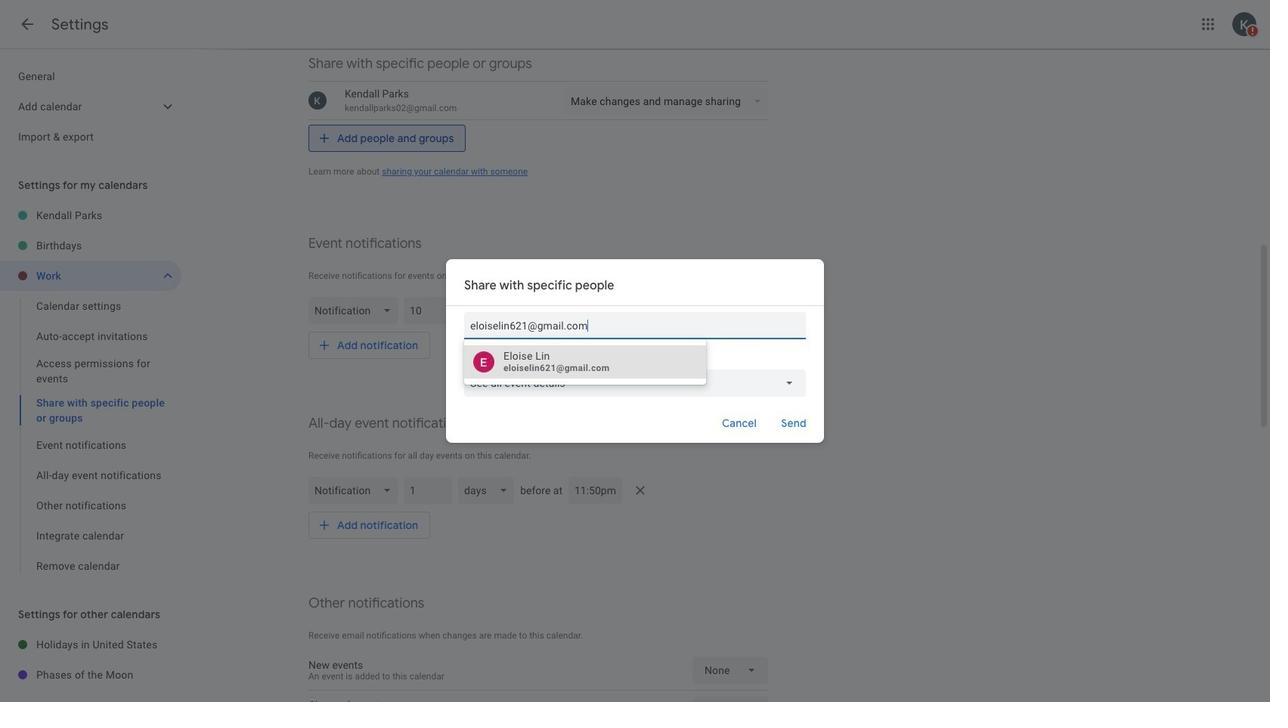 Task type: locate. For each thing, give the bounding box(es) containing it.
birthdays tree item
[[0, 231, 182, 261]]

2 tree from the top
[[0, 200, 182, 582]]

0 vertical spatial tree
[[0, 61, 182, 152]]

group
[[0, 291, 182, 582]]

Add email or name text field
[[470, 312, 800, 340]]

go back image
[[18, 15, 36, 33]]

None field
[[464, 370, 806, 397]]

2 vertical spatial tree
[[0, 630, 182, 691]]

tree
[[0, 61, 182, 152], [0, 200, 182, 582], [0, 630, 182, 691]]

1 tree from the top
[[0, 61, 182, 152]]

dialog
[[446, 259, 824, 443]]

1 vertical spatial tree
[[0, 200, 182, 582]]

phases of the moon tree item
[[0, 660, 182, 691]]

list box
[[464, 346, 706, 379]]

heading
[[51, 15, 109, 34]]

the day before at 11:50pm element
[[309, 474, 769, 508]]

tree item
[[0, 391, 182, 430]]



Task type: describe. For each thing, give the bounding box(es) containing it.
kendall parks tree item
[[0, 200, 182, 231]]

holidays in united states tree item
[[0, 630, 182, 660]]

3 tree from the top
[[0, 630, 182, 691]]

10 minutes before element
[[309, 294, 769, 328]]

Days in advance for notification number field
[[410, 477, 447, 505]]

work tree item
[[0, 261, 182, 291]]

Minutes in advance for notification number field
[[410, 297, 447, 325]]



Task type: vqa. For each thing, say whether or not it's contained in the screenshot.
The day before at 11:50pm ELEMENT
yes



